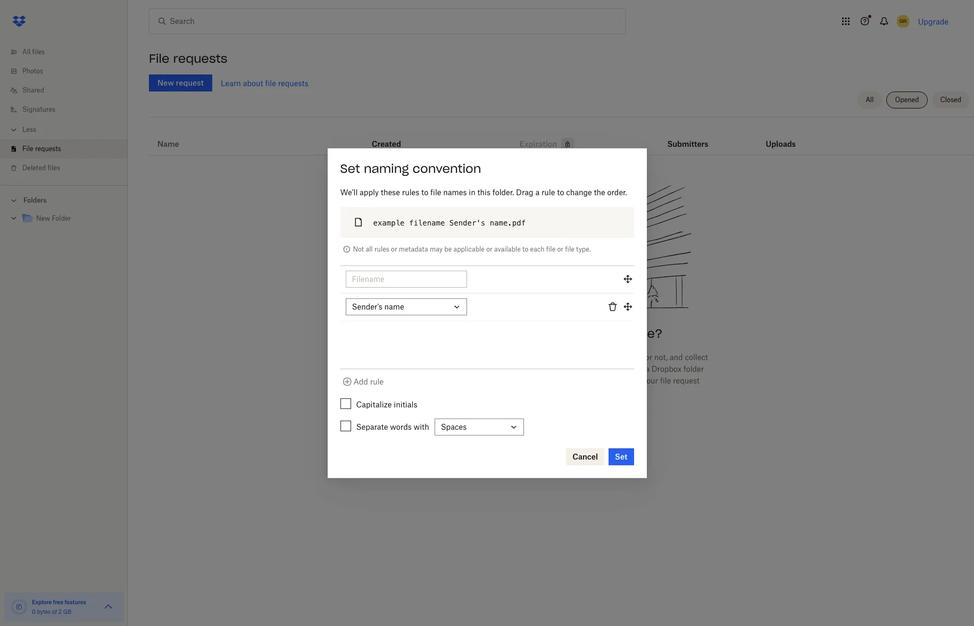 Task type: locate. For each thing, give the bounding box(es) containing it.
0 vertical spatial rule
[[542, 187, 555, 197]]

or left not,
[[645, 353, 652, 362]]

1 horizontal spatial set
[[615, 452, 628, 461]]

2 horizontal spatial a
[[645, 365, 650, 374]]

something
[[496, 326, 561, 341]]

files
[[32, 48, 45, 56], [48, 164, 60, 172], [446, 353, 460, 362]]

1 vertical spatial in
[[439, 365, 446, 374]]

file requests
[[149, 51, 228, 66], [22, 145, 61, 153]]

in left this
[[469, 187, 475, 197]]

set right cancel
[[615, 452, 628, 461]]

0 horizontal spatial sender's
[[352, 302, 382, 311]]

dropbox down not,
[[652, 365, 682, 374]]

collect
[[685, 353, 708, 362]]

closed
[[940, 96, 961, 104]]

a
[[535, 187, 540, 197], [577, 353, 581, 362], [645, 365, 650, 374]]

from up have
[[564, 326, 594, 341]]

opened button
[[887, 92, 928, 109]]

sender's name
[[352, 302, 404, 311]]

created button
[[372, 138, 401, 151]]

1 vertical spatial files
[[48, 164, 60, 172]]

your down so
[[548, 388, 563, 397]]

rules
[[402, 187, 419, 197], [375, 245, 389, 253]]

all left opened
[[866, 96, 874, 104]]

0 horizontal spatial in
[[439, 365, 446, 374]]

each
[[530, 245, 545, 253]]

about
[[243, 78, 263, 88]]

1 vertical spatial be
[[532, 365, 541, 374]]

2 horizontal spatial requests
[[278, 78, 308, 88]]

who
[[591, 376, 605, 385]]

features
[[65, 599, 86, 605]]

0 horizontal spatial all
[[22, 48, 30, 56]]

learn
[[221, 78, 241, 88]]

rules right all
[[375, 245, 389, 253]]

those
[[569, 376, 589, 385]]

requests up deleted files
[[35, 145, 61, 153]]

rule inside 'button'
[[370, 377, 384, 386]]

a right have
[[577, 353, 581, 362]]

all inside all files link
[[22, 48, 30, 56]]

files inside request files from anyone, whether they have a dropbox account or not, and collect them in your dropbox. files will be automatically organized into a dropbox folder you choose. your privacy is important, so those who upload to your file request cannot access your dropbox account.
[[446, 353, 460, 362]]

Filename text field
[[352, 273, 460, 285]]

in inside request files from anyone, whether they have a dropbox account or not, and collect them in your dropbox. files will be automatically organized into a dropbox folder you choose. your privacy is important, so those who upload to your file request cannot access your dropbox account.
[[439, 365, 446, 374]]

file
[[149, 51, 169, 66], [22, 145, 33, 153]]

the
[[594, 187, 605, 197]]

file left 'request'
[[660, 376, 671, 385]]

apply
[[360, 187, 379, 197]]

or inside request files from anyone, whether they have a dropbox account or not, and collect them in your dropbox. files will be automatically organized into a dropbox folder you choose. your privacy is important, so those who upload to your file request cannot access your dropbox account.
[[645, 353, 652, 362]]

rules right these
[[402, 187, 419, 197]]

opened
[[895, 96, 919, 104]]

your
[[467, 376, 483, 385]]

1 horizontal spatial file
[[149, 51, 169, 66]]

requests inside 'link'
[[35, 145, 61, 153]]

a right into
[[645, 365, 650, 374]]

all
[[366, 245, 373, 253]]

dropbox up organized in the bottom right of the page
[[583, 353, 613, 362]]

not all rules or metadata may be applicable or available to each file or file type.
[[353, 245, 591, 253]]

folder
[[52, 214, 71, 222]]

rule right "drag"
[[542, 187, 555, 197]]

type.
[[576, 245, 591, 253]]

1 horizontal spatial be
[[532, 365, 541, 374]]

0 horizontal spatial files
[[32, 48, 45, 56]]

file requests list item
[[0, 139, 128, 159]]

column header
[[667, 125, 710, 151], [766, 125, 808, 151]]

choose.
[[438, 376, 465, 385]]

explore free features 0 bytes of 2 gb
[[32, 599, 86, 615]]

explore
[[32, 599, 52, 605]]

be inside set naming convention dialog
[[444, 245, 452, 253]]

0 horizontal spatial from
[[462, 353, 479, 362]]

1 vertical spatial all
[[866, 96, 874, 104]]

or left available
[[486, 245, 492, 253]]

list
[[0, 36, 128, 185]]

dropbox down those
[[565, 388, 595, 397]]

separate
[[356, 422, 388, 431]]

set inside "button"
[[615, 452, 628, 461]]

all
[[22, 48, 30, 56], [866, 96, 874, 104]]

0 vertical spatial set
[[340, 161, 360, 176]]

0 horizontal spatial set
[[340, 161, 360, 176]]

1 vertical spatial from
[[462, 353, 479, 362]]

account.
[[597, 388, 627, 397]]

row
[[149, 121, 974, 155]]

a right "drag"
[[535, 187, 540, 197]]

privacy
[[485, 376, 510, 385]]

1 horizontal spatial in
[[469, 187, 475, 197]]

less image
[[9, 124, 19, 135]]

sender's up applicable
[[449, 218, 485, 227]]

1 horizontal spatial files
[[48, 164, 60, 172]]

files right deleted
[[48, 164, 60, 172]]

files up photos
[[32, 48, 45, 56]]

sender's left name
[[352, 302, 382, 311]]

0 horizontal spatial a
[[535, 187, 540, 197]]

capitalize initials
[[356, 400, 417, 409]]

separate words with
[[356, 422, 429, 431]]

requests up learn
[[173, 51, 228, 66]]

file requests up learn
[[149, 51, 228, 66]]

from up dropbox.
[[462, 353, 479, 362]]

requests
[[173, 51, 228, 66], [278, 78, 308, 88], [35, 145, 61, 153]]

all button
[[857, 92, 882, 109]]

0 horizontal spatial file requests
[[22, 145, 61, 153]]

add
[[354, 377, 368, 386]]

less
[[22, 126, 36, 134]]

all inside all button
[[866, 96, 874, 104]]

0 vertical spatial in
[[469, 187, 475, 197]]

1 vertical spatial file requests
[[22, 145, 61, 153]]

file right each
[[546, 245, 556, 253]]

2 vertical spatial files
[[446, 353, 460, 362]]

0 horizontal spatial be
[[444, 245, 452, 253]]

your up the choose.
[[448, 365, 464, 374]]

0 vertical spatial files
[[32, 48, 45, 56]]

you
[[423, 376, 436, 385]]

from inside request files from anyone, whether they have a dropbox account or not, and collect them in your dropbox. files will be automatically organized into a dropbox folder you choose. your privacy is important, so those who upload to your file request cannot access your dropbox account.
[[462, 353, 479, 362]]

1 vertical spatial rule
[[370, 377, 384, 386]]

closed button
[[932, 92, 970, 109]]

0 vertical spatial rules
[[402, 187, 419, 197]]

0 horizontal spatial your
[[448, 365, 464, 374]]

so
[[559, 376, 567, 385]]

anyone,
[[481, 353, 508, 362]]

rule
[[542, 187, 555, 197], [370, 377, 384, 386]]

0 horizontal spatial column header
[[667, 125, 710, 151]]

we'll apply these rules to file names in this folder. drag a rule to change the order.
[[340, 187, 627, 197]]

your down into
[[643, 376, 658, 385]]

1 horizontal spatial file requests
[[149, 51, 228, 66]]

1 vertical spatial your
[[643, 376, 658, 385]]

2 horizontal spatial files
[[446, 353, 460, 362]]

rule right add
[[370, 377, 384, 386]]

1 horizontal spatial column header
[[766, 125, 808, 151]]

or
[[391, 245, 397, 253], [486, 245, 492, 253], [557, 245, 563, 253], [645, 353, 652, 362]]

and
[[670, 353, 683, 362]]

0 vertical spatial dropbox
[[583, 353, 613, 362]]

0 horizontal spatial rule
[[370, 377, 384, 386]]

2 vertical spatial dropbox
[[565, 388, 595, 397]]

2 vertical spatial requests
[[35, 145, 61, 153]]

sender's
[[449, 218, 485, 227], [352, 302, 382, 311]]

in right them
[[439, 365, 446, 374]]

with
[[414, 422, 429, 431]]

files up the choose.
[[446, 353, 460, 362]]

all up photos
[[22, 48, 30, 56]]

to down into
[[634, 376, 641, 385]]

need
[[460, 326, 492, 341]]

naming
[[364, 161, 409, 176]]

applicable
[[454, 245, 485, 253]]

set for set
[[615, 452, 628, 461]]

file requests up deleted files
[[22, 145, 61, 153]]

all for all
[[866, 96, 874, 104]]

files
[[499, 365, 516, 374]]

0 vertical spatial sender's
[[449, 218, 485, 227]]

they
[[541, 353, 556, 362]]

1 vertical spatial file
[[22, 145, 33, 153]]

name.pdf
[[490, 218, 526, 227]]

1 horizontal spatial all
[[866, 96, 874, 104]]

dropbox.
[[466, 365, 497, 374]]

set naming convention dialog
[[327, 148, 647, 478]]

or right each
[[557, 245, 563, 253]]

2 horizontal spatial your
[[643, 376, 658, 385]]

signatures link
[[9, 100, 128, 119]]

organized
[[593, 365, 628, 374]]

upgrade
[[918, 17, 949, 26]]

0 vertical spatial be
[[444, 245, 452, 253]]

0 horizontal spatial requests
[[35, 145, 61, 153]]

1 horizontal spatial a
[[577, 353, 581, 362]]

0 vertical spatial all
[[22, 48, 30, 56]]

be inside request files from anyone, whether they have a dropbox account or not, and collect them in your dropbox. files will be automatically organized into a dropbox folder you choose. your privacy is important, so those who upload to your file request cannot access your dropbox account.
[[532, 365, 541, 374]]

set up we'll
[[340, 161, 360, 176]]

requests right about
[[278, 78, 308, 88]]

1 horizontal spatial sender's
[[449, 218, 485, 227]]

dropbox
[[583, 353, 613, 362], [652, 365, 682, 374], [565, 388, 595, 397]]

0 vertical spatial file
[[149, 51, 169, 66]]

be
[[444, 245, 452, 253], [532, 365, 541, 374]]

2 column header from the left
[[766, 125, 808, 151]]

1 column header from the left
[[667, 125, 710, 151]]

folder
[[684, 365, 704, 374]]

1 vertical spatial rules
[[375, 245, 389, 253]]

new folder link
[[21, 212, 119, 226]]

1 vertical spatial sender's
[[352, 302, 382, 311]]

0 vertical spatial from
[[564, 326, 594, 341]]

1 vertical spatial set
[[615, 452, 628, 461]]

file inside file requests 'link'
[[22, 145, 33, 153]]

file left type.
[[565, 245, 575, 253]]

1 vertical spatial a
[[577, 353, 581, 362]]

from for someone?
[[564, 326, 594, 341]]

0 vertical spatial your
[[448, 365, 464, 374]]

0 horizontal spatial file
[[22, 145, 33, 153]]

automatically
[[543, 365, 591, 374]]

1 horizontal spatial requests
[[173, 51, 228, 66]]

sender's name button
[[340, 294, 634, 322]]

be up important,
[[532, 365, 541, 374]]

your
[[448, 365, 464, 374], [643, 376, 658, 385], [548, 388, 563, 397]]

1 horizontal spatial from
[[564, 326, 594, 341]]

0 vertical spatial a
[[535, 187, 540, 197]]

2 vertical spatial your
[[548, 388, 563, 397]]

files for all
[[32, 48, 45, 56]]

be right may
[[444, 245, 452, 253]]



Task type: describe. For each thing, give the bounding box(es) containing it.
file requests inside 'link'
[[22, 145, 61, 153]]

initials
[[394, 400, 417, 409]]

not,
[[654, 353, 668, 362]]

words
[[390, 422, 412, 431]]

drag
[[516, 187, 533, 197]]

shared
[[22, 86, 44, 94]]

sender's inside button
[[352, 302, 382, 311]]

bytes
[[37, 609, 51, 615]]

important,
[[520, 376, 557, 385]]

into
[[630, 365, 643, 374]]

someone?
[[597, 326, 663, 341]]

all files link
[[9, 43, 128, 62]]

of
[[52, 609, 57, 615]]

2
[[58, 609, 62, 615]]

them
[[419, 365, 437, 374]]

row containing name
[[149, 121, 974, 155]]

Spaces button
[[434, 419, 524, 436]]

file left names
[[430, 187, 441, 197]]

change
[[566, 187, 592, 197]]

file requests link
[[9, 139, 128, 159]]

example
[[373, 218, 405, 227]]

shared link
[[9, 81, 128, 100]]

add rule
[[354, 377, 384, 386]]

learn about file requests link
[[221, 78, 308, 88]]

dropbox image
[[9, 11, 30, 32]]

to left change
[[557, 187, 564, 197]]

1 horizontal spatial rule
[[542, 187, 555, 197]]

convention
[[413, 161, 481, 176]]

deleted files
[[22, 164, 60, 172]]

metadata
[[399, 245, 428, 253]]

pro trial element
[[557, 138, 574, 151]]

example filename sender's name.pdf
[[373, 218, 526, 227]]

name
[[157, 139, 179, 148]]

photos
[[22, 67, 43, 75]]

cancel button
[[566, 448, 604, 465]]

free
[[53, 599, 63, 605]]

photos link
[[9, 62, 128, 81]]

available
[[494, 245, 521, 253]]

to left each
[[522, 245, 528, 253]]

signatures
[[22, 105, 55, 113]]

2 vertical spatial a
[[645, 365, 650, 374]]

capitalize
[[356, 400, 392, 409]]

all files
[[22, 48, 45, 56]]

Sender's name button
[[346, 298, 467, 315]]

all for all files
[[22, 48, 30, 56]]

new folder
[[36, 214, 71, 222]]

may
[[430, 245, 443, 253]]

file right about
[[265, 78, 276, 88]]

access
[[522, 388, 546, 397]]

request
[[673, 376, 700, 385]]

folders
[[23, 196, 47, 204]]

request files from anyone, whether they have a dropbox account or not, and collect them in your dropbox. files will be automatically organized into a dropbox folder you choose. your privacy is important, so those who upload to your file request cannot access your dropbox account.
[[415, 353, 708, 397]]

cannot
[[496, 388, 520, 397]]

from for anyone,
[[462, 353, 479, 362]]

have
[[558, 353, 575, 362]]

deleted
[[22, 164, 46, 172]]

to inside request files from anyone, whether they have a dropbox account or not, and collect them in your dropbox. files will be automatically organized into a dropbox folder you choose. your privacy is important, so those who upload to your file request cannot access your dropbox account.
[[634, 376, 641, 385]]

is
[[512, 376, 518, 385]]

file inside request files from anyone, whether they have a dropbox account or not, and collect them in your dropbox. files will be automatically organized into a dropbox folder you choose. your privacy is important, so those who upload to your file request cannot access your dropbox account.
[[660, 376, 671, 385]]

to down set naming convention
[[421, 187, 428, 197]]

or left metadata
[[391, 245, 397, 253]]

these
[[381, 187, 400, 197]]

names
[[443, 187, 467, 197]]

list containing all files
[[0, 36, 128, 185]]

spaces
[[441, 422, 467, 431]]

this
[[477, 187, 491, 197]]

1 horizontal spatial rules
[[402, 187, 419, 197]]

set for set naming convention
[[340, 161, 360, 176]]

files for request
[[446, 353, 460, 362]]

we'll
[[340, 187, 358, 197]]

need something from someone?
[[460, 326, 663, 341]]

new
[[36, 214, 50, 222]]

set button
[[609, 448, 634, 465]]

files for deleted
[[48, 164, 60, 172]]

0
[[32, 609, 35, 615]]

0 vertical spatial requests
[[173, 51, 228, 66]]

upload
[[607, 376, 632, 385]]

order.
[[607, 187, 627, 197]]

add rule button
[[341, 375, 384, 388]]

learn about file requests
[[221, 78, 308, 88]]

0 horizontal spatial rules
[[375, 245, 389, 253]]

filename
[[409, 218, 445, 227]]

0 vertical spatial file requests
[[149, 51, 228, 66]]

folder.
[[493, 187, 514, 197]]

cancel
[[573, 452, 598, 461]]

folders button
[[0, 192, 128, 208]]

name
[[384, 302, 404, 311]]

a inside dialog
[[535, 187, 540, 197]]

whether
[[510, 353, 539, 362]]

1 horizontal spatial your
[[548, 388, 563, 397]]

quota usage element
[[11, 599, 28, 616]]

1 vertical spatial requests
[[278, 78, 308, 88]]

account
[[615, 353, 643, 362]]

created
[[372, 139, 401, 148]]

1 vertical spatial dropbox
[[652, 365, 682, 374]]

in inside dialog
[[469, 187, 475, 197]]

not
[[353, 245, 364, 253]]



Task type: vqa. For each thing, say whether or not it's contained in the screenshot.
the bottommost A
yes



